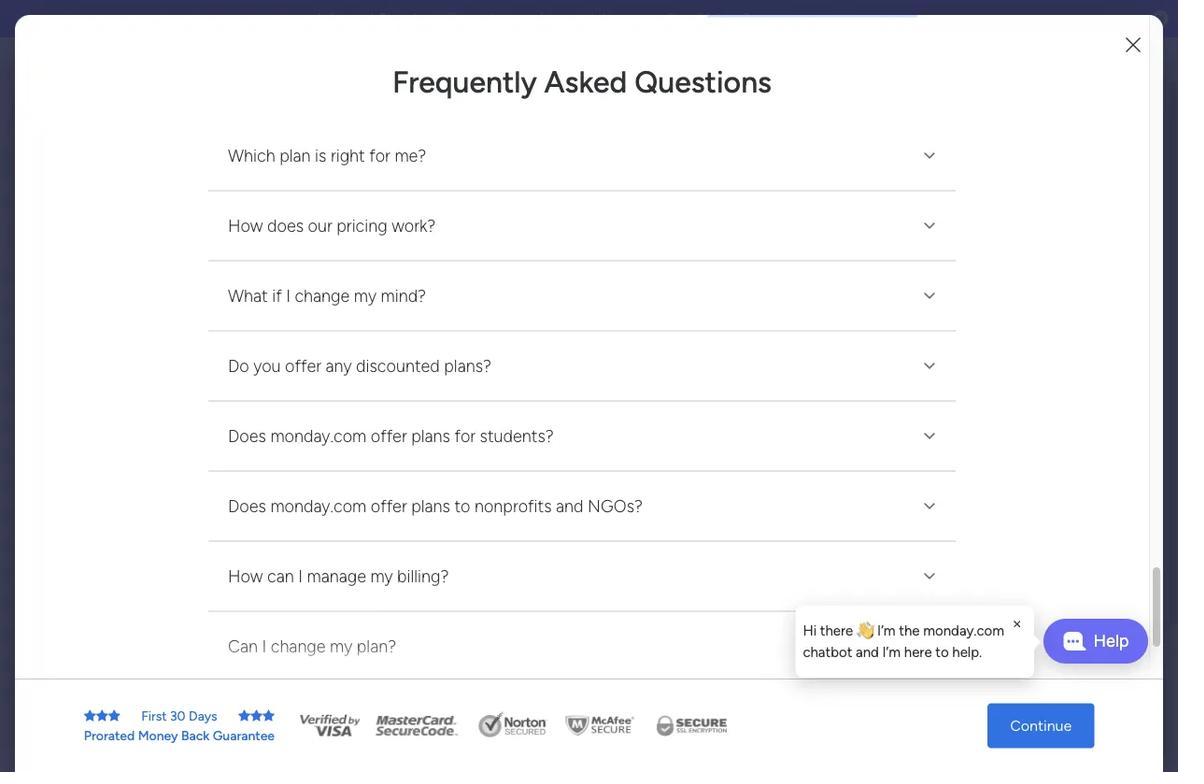 Task type: locate. For each thing, give the bounding box(es) containing it.
1 vertical spatial plans
[[412, 496, 451, 516]]

2 close image from the top
[[919, 215, 941, 237]]

👋,
[[857, 623, 874, 639]]

and left ngos?
[[556, 496, 584, 516]]

0 vertical spatial main
[[43, 186, 76, 204]]

help button right inspired
[[1020, 719, 1085, 750]]

close image inside does monday.com offer plans to nonprofits and ngos? dropdown button
[[919, 495, 941, 518]]

0 horizontal spatial your
[[580, 169, 643, 208]]

i'm
[[878, 623, 896, 639], [883, 644, 901, 660]]

0 vertical spatial work
[[62, 133, 91, 149]]

plan inside the "your pro trial has ended, choose your plan"
[[650, 169, 714, 208]]

for left me?
[[369, 146, 391, 166]]

>
[[448, 410, 456, 426]]

private board image
[[20, 301, 37, 318]]

our
[[447, 10, 471, 27], [957, 330, 981, 347]]

1 how from the top
[[228, 216, 263, 236]]

0 vertical spatial close image
[[919, 285, 941, 308]]

and down '👋,'
[[856, 644, 880, 660]]

0 vertical spatial our
[[447, 10, 471, 27]]

recently
[[315, 191, 384, 211]]

how can i manage my billing? button
[[208, 542, 956, 611]]

work
[[62, 133, 91, 149], [336, 410, 364, 426]]

my inside my work button
[[41, 133, 59, 149]]

close image for do you offer any discounted plans?
[[919, 355, 941, 378]]

mind?
[[381, 286, 426, 306]]

close image inside which plan is right for me? dropdown button
[[919, 145, 941, 167]]

close image inside how can i manage my billing? dropdown button
[[919, 566, 941, 588]]

close update feed (inbox) image
[[289, 482, 311, 505]]

0 horizontal spatial my
[[41, 133, 59, 149]]

my right roy mann image
[[371, 567, 393, 587]]

for left "students?"
[[455, 426, 476, 446]]

1 horizontal spatial i
[[286, 286, 291, 306]]

1 horizontal spatial to
[[936, 644, 949, 660]]

heading containing your pro trial has ended,
[[422, 129, 757, 208]]

app
[[1030, 330, 1056, 347]]

chatbot
[[803, 644, 853, 660]]

1 vertical spatial help button
[[1020, 719, 1085, 750]]

0 vertical spatial does
[[228, 426, 266, 446]]

templates
[[966, 610, 1033, 628], [1004, 651, 1071, 669]]

workspaces
[[343, 740, 435, 760]]

can i change my plan? button
[[208, 612, 956, 682]]

2 horizontal spatial i
[[298, 567, 303, 587]]

and inside dropdown button
[[556, 496, 584, 516]]

work down home
[[62, 133, 91, 149]]

help button down with
[[1044, 619, 1149, 664]]

to
[[455, 496, 471, 516], [936, 644, 949, 660]]

templates down workflow
[[966, 610, 1033, 628]]

list box
[[0, 258, 238, 578]]

1 horizontal spatial and
[[856, 644, 880, 660]]

0 horizontal spatial for
[[369, 146, 391, 166]]

get
[[925, 711, 947, 729]]

1 vertical spatial to
[[936, 644, 949, 660]]

main right workspace image
[[43, 186, 76, 204]]

how left does
[[228, 216, 263, 236]]

monday.com up help.
[[924, 623, 1005, 639]]

my down verified by visa 'image'
[[315, 740, 339, 760]]

0 horizontal spatial to
[[455, 496, 471, 516]]

button padding image
[[1125, 36, 1143, 54]]

close image for what if i change my mind?
[[919, 285, 941, 308]]

online
[[474, 10, 512, 27]]

recently visited
[[315, 191, 440, 211]]

0 horizontal spatial and
[[556, 496, 584, 516]]

does left the close update feed (inbox) icon
[[228, 496, 266, 516]]

templates image image
[[887, 441, 1134, 570]]

1 vertical spatial offer
[[371, 426, 407, 446]]

offer inside does monday.com offer plans for students? dropdown button
[[371, 426, 407, 446]]

i inside dropdown button
[[286, 286, 291, 306]]

for
[[369, 146, 391, 166], [455, 426, 476, 446]]

to inside the hi there 👋,  i'm the monday.com chatbot and i'm here to help.
[[936, 644, 949, 660]]

monday.com up roy mann image
[[271, 496, 367, 516]]

plans inside does monday.com offer plans to nonprofits and ngos? dropdown button
[[412, 496, 451, 516]]

0 vertical spatial i'm
[[878, 623, 896, 639]]

close image inside does monday.com offer plans for students? dropdown button
[[919, 425, 941, 448]]

a
[[597, 248, 605, 266]]

monday.com up the close update feed (inbox) icon
[[271, 426, 367, 446]]

help
[[1094, 631, 1130, 651], [1036, 725, 1070, 744]]

1 does from the top
[[228, 426, 266, 446]]

learn
[[870, 711, 908, 729]]

change right can
[[271, 637, 326, 657]]

quick search results list box
[[289, 212, 825, 460]]

members
[[993, 283, 1051, 299]]

14th
[[697, 10, 725, 27]]

marketing
[[44, 270, 102, 286]]

0 vertical spatial monday.com
[[271, 426, 367, 446]]

1 horizontal spatial your
[[978, 180, 1012, 201]]

my inside dropdown button
[[354, 286, 377, 306]]

2 plans from the top
[[412, 496, 451, 516]]

1 vertical spatial your
[[924, 587, 954, 605]]

feed
[[376, 483, 411, 503]]

3 star image from the left
[[238, 710, 251, 723]]

1 horizontal spatial our
[[957, 330, 981, 347]]

norton secured image
[[471, 712, 555, 740]]

workspace up search in workspace field
[[79, 186, 153, 204]]

offer left the (inbox)
[[371, 496, 407, 516]]

do
[[228, 356, 249, 376]]

which
[[228, 146, 276, 166]]

plans?
[[444, 356, 492, 376]]

0 vertical spatial offer
[[285, 356, 322, 376]]

work?
[[392, 216, 436, 236]]

0 vertical spatial to
[[455, 496, 471, 516]]

close image for how can i manage my billing?
[[919, 566, 941, 588]]

1 horizontal spatial work
[[336, 410, 364, 426]]

0 horizontal spatial work
[[62, 133, 91, 149]]

5 star image from the left
[[263, 710, 275, 723]]

1 close image from the top
[[919, 285, 941, 308]]

1 horizontal spatial workspace
[[490, 410, 554, 426]]

0 vertical spatial i
[[286, 286, 291, 306]]

0 vertical spatial change
[[295, 286, 350, 306]]

setup account link
[[917, 209, 1151, 230]]

choose a plan
[[542, 248, 637, 266]]

monday.com
[[271, 426, 367, 446], [271, 496, 367, 516], [924, 623, 1005, 639]]

mcafee secure image
[[563, 712, 638, 740]]

my left mind?
[[354, 286, 377, 306]]

1 vertical spatial templates
[[1004, 651, 1071, 669]]

1 vertical spatial work
[[336, 410, 364, 426]]

star image
[[96, 710, 108, 723]]

setup
[[917, 211, 955, 228]]

0 vertical spatial and
[[556, 496, 584, 516]]

monday.com inside the hi there 👋,  i'm the monday.com chatbot and i'm here to help.
[[924, 623, 1005, 639]]

you
[[254, 356, 281, 376]]

1 vertical spatial main
[[459, 410, 487, 426]]

0 horizontal spatial help
[[1036, 725, 1070, 744]]

m
[[22, 187, 33, 203]]

how for how does our pricing work?
[[228, 216, 263, 236]]

option
[[0, 261, 238, 265]]

offer inside does monday.com offer plans to nonprofits and ngos? dropdown button
[[371, 496, 407, 516]]

3 close image from the top
[[919, 566, 941, 588]]

help up getting started element
[[1036, 725, 1070, 744]]

my down home
[[41, 133, 59, 149]]

back
[[181, 728, 210, 744]]

dialog
[[796, 606, 1035, 678]]

first
[[141, 708, 167, 724]]

us
[[345, 10, 359, 27]]

templates down chat bot icon
[[1004, 651, 1071, 669]]

0 horizontal spatial main
[[43, 186, 76, 204]]

2 close image from the top
[[919, 355, 941, 378]]

offer up update feed (inbox)
[[371, 426, 407, 446]]

close image down install
[[919, 355, 941, 378]]

your pro trial has ended, choose your plan
[[422, 129, 757, 208]]

2 vertical spatial monday.com
[[924, 623, 1005, 639]]

0 vertical spatial templates
[[966, 610, 1033, 628]]

mastercard secure code image
[[370, 712, 464, 740]]

and
[[556, 496, 584, 516], [856, 644, 880, 660]]

mobile
[[984, 330, 1026, 347]]

continue button
[[988, 703, 1095, 748]]

plans up the (inbox)
[[412, 426, 451, 446]]

3 close image from the top
[[919, 425, 941, 448]]

1 vertical spatial i
[[298, 567, 303, 587]]

1 vertical spatial i'm
[[883, 644, 901, 660]]

1 vertical spatial choose
[[542, 248, 594, 266]]

1 vertical spatial workspace
[[490, 410, 554, 426]]

0 vertical spatial your
[[422, 129, 484, 169]]

my for my work
[[41, 133, 59, 149]]

1
[[486, 486, 491, 502]]

workspace right ">"
[[490, 410, 554, 426]]

0 vertical spatial workspace
[[79, 186, 153, 204]]

prorated
[[84, 728, 135, 744]]

questions
[[635, 64, 772, 100]]

how left can
[[228, 567, 263, 587]]

pro
[[491, 129, 535, 169]]

elevate
[[379, 10, 426, 27]]

main inside the quick search results 'list box'
[[459, 410, 487, 426]]

close image
[[919, 285, 941, 308], [919, 355, 941, 378], [919, 566, 941, 588]]

how for how can i manage my billing?
[[228, 567, 263, 587]]

0 vertical spatial your
[[580, 169, 643, 208]]

for for right
[[369, 146, 391, 166]]

my left plan?
[[330, 637, 353, 657]]

which plan is right for me?
[[228, 146, 427, 166]]

1 horizontal spatial your
[[924, 587, 954, 605]]

conference
[[516, 10, 587, 27]]

our right install
[[957, 330, 981, 347]]

4 close image from the top
[[919, 495, 941, 518]]

1 plans from the top
[[412, 426, 451, 446]]

offer for for
[[371, 426, 407, 446]]

trial
[[543, 129, 595, 169]]

1 vertical spatial change
[[271, 637, 326, 657]]

0 horizontal spatial i
[[262, 637, 267, 657]]

change right the if
[[295, 286, 350, 306]]

close image for students?
[[919, 425, 941, 448]]

change
[[295, 286, 350, 306], [271, 637, 326, 657]]

does down do
[[228, 426, 266, 446]]

me?
[[395, 146, 427, 166]]

0 vertical spatial my
[[41, 133, 59, 149]]

help right chat bot icon
[[1094, 631, 1130, 651]]

plans inside does monday.com offer plans for students? dropdown button
[[412, 426, 451, 446]]

help button
[[1044, 619, 1149, 664], [1020, 719, 1085, 750]]

any
[[326, 356, 352, 376]]

1 vertical spatial my
[[315, 740, 339, 760]]

to left 1
[[455, 496, 471, 516]]

0 vertical spatial choose
[[465, 169, 573, 208]]

2 vertical spatial offer
[[371, 496, 407, 516]]

work inside work management > main workspace link
[[336, 410, 364, 426]]

home
[[43, 100, 79, 116]]

i'm right '👋,'
[[878, 623, 896, 639]]

close image
[[919, 145, 941, 167], [919, 215, 941, 237], [919, 425, 941, 448], [919, 495, 941, 518]]

1 vertical spatial and
[[856, 644, 880, 660]]

is
[[315, 146, 327, 166]]

notifications
[[1019, 259, 1100, 276]]

does for does monday.com offer plans to nonprofits and ngos?
[[228, 496, 266, 516]]

i'm left here
[[883, 644, 901, 660]]

close image down enable
[[919, 285, 941, 308]]

offer left any
[[285, 356, 322, 376]]

first 30 days
[[141, 708, 217, 724]]

2 vertical spatial close image
[[919, 566, 941, 588]]

hi there 👋,  i'm the monday.com chatbot and i'm here to help.
[[803, 623, 1005, 660]]

work down do you offer any discounted plans?
[[336, 410, 364, 426]]

how
[[228, 216, 263, 236], [228, 567, 263, 587]]

1 close image from the top
[[919, 145, 941, 167]]

made
[[925, 610, 963, 628]]

1 vertical spatial how
[[228, 567, 263, 587]]

0 vertical spatial my
[[354, 286, 377, 306]]

close image inside do you offer any discounted plans? dropdown button
[[919, 355, 941, 378]]

0 vertical spatial help
[[1094, 631, 1130, 651]]

1 vertical spatial does
[[228, 496, 266, 516]]

offer inside do you offer any discounted plans? dropdown button
[[285, 356, 322, 376]]

1 vertical spatial close image
[[919, 355, 941, 378]]

our right ✨ on the top left
[[447, 10, 471, 27]]

dialog containing hi there 👋,  i'm the monday.com
[[796, 606, 1035, 678]]

0 vertical spatial how
[[228, 216, 263, 236]]

your left pro
[[422, 129, 484, 169]]

heading
[[422, 129, 757, 208]]

2 how from the top
[[228, 567, 263, 587]]

minutes
[[1039, 587, 1092, 605]]

1 vertical spatial my
[[371, 567, 393, 587]]

right
[[331, 146, 365, 166]]

4 star image from the left
[[251, 710, 263, 723]]

main right ">"
[[459, 410, 487, 426]]

do you offer any discounted plans? button
[[208, 332, 956, 401]]

star image
[[84, 710, 96, 723], [108, 710, 120, 723], [238, 710, 251, 723], [251, 710, 263, 723], [263, 710, 275, 723]]

your up account
[[978, 180, 1012, 201]]

0 vertical spatial for
[[369, 146, 391, 166]]

does monday.com offer plans for students?
[[228, 426, 554, 446]]

roy mann image
[[333, 547, 370, 584]]

1 vertical spatial monday.com
[[271, 496, 367, 516]]

close image up made
[[919, 566, 941, 588]]

management
[[367, 410, 444, 426]]

the
[[900, 623, 920, 639]]

your
[[422, 129, 484, 169], [978, 180, 1012, 201]]

to right here
[[936, 644, 949, 660]]

enable desktop notifications link
[[917, 257, 1151, 278]]

billing?
[[397, 567, 449, 587]]

templates inside button
[[1004, 651, 1071, 669]]

1 vertical spatial for
[[455, 426, 476, 446]]

plans right feed
[[412, 496, 451, 516]]

1 horizontal spatial for
[[455, 426, 476, 446]]

0 horizontal spatial workspace
[[79, 186, 153, 204]]

main inside workspace selection element
[[43, 186, 76, 204]]

1 horizontal spatial main
[[459, 410, 487, 426]]

0 horizontal spatial your
[[422, 129, 484, 169]]

i for can
[[298, 567, 303, 587]]

close image inside what if i change my mind? dropdown button
[[919, 285, 941, 308]]

1 horizontal spatial my
[[315, 740, 339, 760]]

plans for for
[[412, 426, 451, 446]]

join
[[314, 10, 341, 27]]

your inside boost your workflow in minutes with ready-made templates
[[924, 587, 954, 605]]

2 does from the top
[[228, 496, 266, 516]]

0 vertical spatial plans
[[412, 426, 451, 446]]



Task type: describe. For each thing, give the bounding box(es) containing it.
my for mind?
[[354, 286, 377, 306]]

how does our pricing work?
[[228, 216, 436, 236]]

plan inside dropdown button
[[280, 146, 311, 166]]

visited
[[388, 191, 440, 211]]

help.
[[953, 644, 983, 660]]

can i change my plan?
[[228, 637, 397, 657]]

change inside dropdown button
[[295, 286, 350, 306]]

getting started element
[[870, 746, 1151, 772]]

choose inside "button"
[[542, 248, 594, 266]]

work management > main workspace
[[336, 410, 554, 426]]

complete your profile
[[898, 180, 1065, 201]]

dec
[[669, 10, 694, 27]]

ended,
[[661, 129, 757, 169]]

&
[[911, 711, 921, 729]]

home button
[[11, 93, 201, 123]]

plan?
[[357, 637, 397, 657]]

register now → link
[[743, 10, 843, 27]]

workspace image
[[18, 185, 36, 205]]

change inside dropdown button
[[271, 637, 326, 657]]

monday.com for does monday.com offer plans for students?
[[271, 426, 367, 446]]

update feed (inbox)
[[315, 483, 471, 503]]

kendall parks image
[[1127, 45, 1156, 75]]

if
[[272, 286, 282, 306]]

what if i change my mind? button
[[208, 262, 956, 331]]

for for plans
[[455, 426, 476, 446]]

0 vertical spatial help button
[[1044, 619, 1149, 664]]

close image inside how does our pricing work? dropdown button
[[919, 215, 941, 237]]

does monday.com offer plans to nonprofits and ngos?
[[228, 496, 643, 516]]

setup account
[[917, 211, 1012, 228]]

select product image
[[17, 50, 36, 69]]

→
[[829, 10, 843, 27]]

marketing plan
[[44, 270, 130, 286]]

boost your workflow in minutes with ready-made templates
[[882, 587, 1125, 628]]

plans for to
[[412, 496, 451, 516]]

and inside the hi there 👋,  i'm the monday.com chatbot and i'm here to help.
[[856, 644, 880, 660]]

0 horizontal spatial our
[[447, 10, 471, 27]]

register
[[743, 10, 795, 27]]

nonprofits
[[475, 496, 552, 516]]

account
[[958, 211, 1012, 228]]

close image for nonprofits
[[919, 495, 941, 518]]

my workspaces
[[315, 740, 435, 760]]

install our mobile app link
[[917, 328, 1151, 349]]

there
[[821, 623, 854, 639]]

offer for to
[[371, 496, 407, 516]]

2 vertical spatial i
[[262, 637, 267, 657]]

invite team members link
[[917, 281, 1151, 302]]

1 vertical spatial our
[[957, 330, 981, 347]]

(inbox)
[[415, 483, 471, 503]]

close recently visited image
[[289, 190, 311, 212]]

choose inside the "your pro trial has ended, choose your plan"
[[465, 169, 573, 208]]

enable desktop notifications invite team members
[[917, 259, 1100, 299]]

close image for me?
[[919, 145, 941, 167]]

your inside the "your pro trial has ended, choose your plan"
[[422, 129, 484, 169]]

students?
[[480, 426, 554, 446]]

update
[[315, 483, 372, 503]]

your inside the "your pro trial has ended, choose your plan"
[[580, 169, 643, 208]]

plan inside "button"
[[609, 248, 637, 266]]

can
[[267, 567, 294, 587]]

boost
[[882, 587, 921, 605]]

ngos?
[[588, 496, 643, 516]]

continue
[[1011, 717, 1073, 735]]

asked
[[545, 64, 628, 100]]

our
[[308, 216, 333, 236]]

Search in workspace field
[[39, 224, 156, 246]]

profile
[[1016, 180, 1065, 201]]

1 vertical spatial help
[[1036, 725, 1070, 744]]

guarantee
[[213, 728, 275, 744]]

how does our pricing work? button
[[208, 192, 956, 261]]

1 horizontal spatial help
[[1094, 631, 1130, 651]]

workspace inside the quick search results 'list box'
[[490, 410, 554, 426]]

workflow
[[958, 587, 1019, 605]]

discounted
[[356, 356, 440, 376]]

which plan is right for me? button
[[208, 122, 956, 191]]

monday.com for does monday.com offer plans to nonprofits and ngos?
[[271, 496, 367, 516]]

can
[[228, 637, 258, 657]]

what if i change my mind?
[[228, 286, 426, 306]]

has
[[603, 129, 654, 169]]

explore
[[950, 651, 1000, 669]]

1 star image from the left
[[84, 710, 96, 723]]

verified by visa image
[[297, 712, 363, 740]]

now
[[798, 10, 825, 27]]

✨
[[430, 10, 444, 27]]

list box containing marketing plan
[[0, 258, 238, 578]]

my for billing?
[[371, 567, 393, 587]]

hits
[[591, 10, 614, 27]]

offer for discounted
[[285, 356, 322, 376]]

my work button
[[11, 126, 201, 156]]

choose a plan button
[[527, 238, 652, 275]]

frequently
[[393, 64, 537, 100]]

manage
[[307, 567, 366, 587]]

does for does monday.com offer plans for students?
[[228, 426, 266, 446]]

join us at elevate ✨ our online conference hits screens dec 14th
[[314, 10, 725, 27]]

screens
[[617, 10, 666, 27]]

money
[[138, 728, 178, 744]]

complete
[[898, 180, 973, 201]]

inspired
[[951, 711, 1005, 729]]

desktop
[[963, 259, 1015, 276]]

work management > main workspace link
[[303, 227, 554, 438]]

hi
[[803, 623, 817, 639]]

30
[[170, 708, 186, 724]]

work inside my work button
[[62, 133, 91, 149]]

what
[[228, 286, 268, 306]]

invite
[[917, 283, 952, 299]]

1 vertical spatial your
[[978, 180, 1012, 201]]

2 vertical spatial my
[[330, 637, 353, 657]]

with
[[1096, 587, 1125, 605]]

chat bot icon image
[[1063, 632, 1087, 651]]

install our mobile app
[[917, 330, 1056, 347]]

i for if
[[286, 286, 291, 306]]

workspace selection element
[[18, 184, 156, 208]]

prorated money back guarantee
[[84, 728, 275, 744]]

my for my workspaces
[[315, 740, 339, 760]]

at
[[362, 10, 376, 27]]

explore templates button
[[882, 641, 1140, 679]]

days
[[189, 708, 217, 724]]

templates inside boost your workflow in minutes with ready-made templates
[[966, 610, 1033, 628]]

in
[[1023, 587, 1035, 605]]

ssl encrypted image
[[645, 712, 739, 740]]

to inside dropdown button
[[455, 496, 471, 516]]

does monday.com offer plans to nonprofits and ngos? button
[[208, 472, 956, 541]]

do you offer any discounted plans?
[[228, 356, 492, 376]]

2 star image from the left
[[108, 710, 120, 723]]

my work
[[41, 133, 91, 149]]

learn & get inspired
[[870, 711, 1005, 729]]



Task type: vqa. For each thing, say whether or not it's contained in the screenshot.
does monday.com offer plans to nonprofits and ngos?
yes



